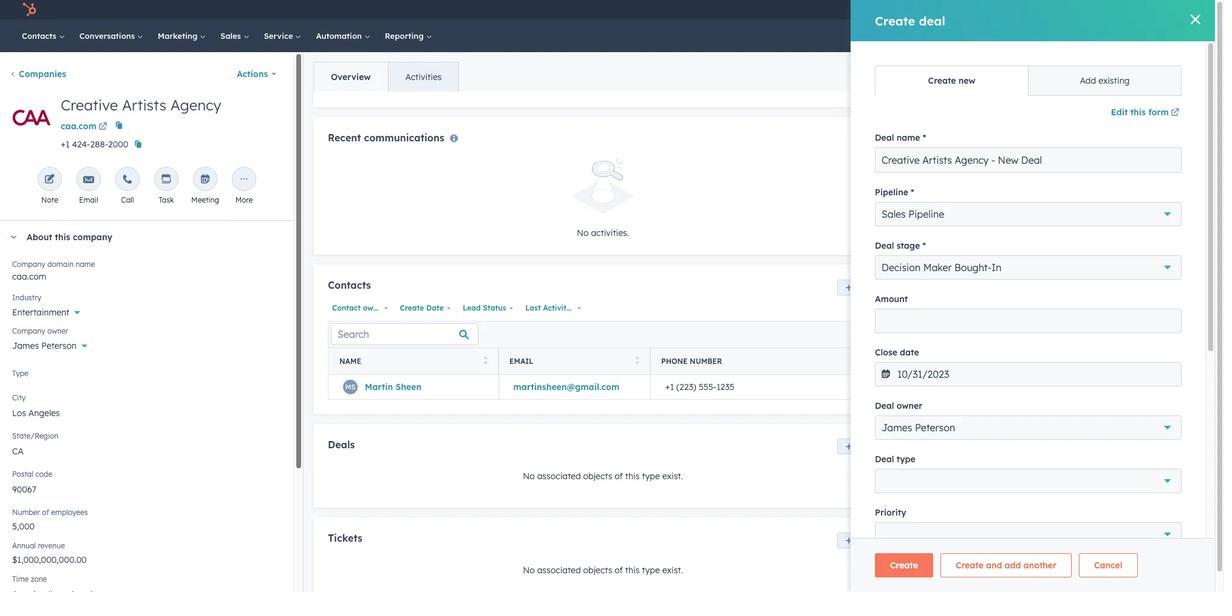 Task type: describe. For each thing, give the bounding box(es) containing it.
last activity date button
[[521, 301, 591, 316]]

0 horizontal spatial creative
[[61, 96, 118, 114]]

time zone
[[12, 575, 47, 584]]

no activities.
[[577, 228, 629, 239]]

organizational
[[1100, 547, 1157, 558]]

1 horizontal spatial or
[[1083, 472, 1092, 483]]

settings link
[[1030, 3, 1045, 16]]

actions button
[[229, 62, 284, 86]]

activity
[[543, 304, 571, 313]]

associated inside "link"
[[948, 168, 993, 179]]

0 vertical spatial +1 (223) 555-1235
[[932, 140, 1006, 151]]

track the customer requests associated with this record.
[[924, 298, 1150, 309]]

1 horizontal spatial number
[[690, 357, 722, 366]]

date inside popup button
[[426, 304, 444, 313]]

the inside add a parent or child company to track the organizational structure for creative artists agency.
[[1084, 547, 1097, 558]]

service link
[[257, 19, 309, 52]]

set up payments link
[[1020, 400, 1099, 420]]

contacts for contacts link
[[22, 31, 59, 41]]

Search search field
[[331, 324, 479, 346]]

contact owner
[[332, 304, 386, 313]]

name
[[76, 260, 95, 269]]

deals for deals (0)
[[939, 207, 963, 218]]

company for company domain name caa.com
[[12, 260, 45, 269]]

payments
[[939, 337, 981, 348]]

of for deals
[[615, 471, 623, 482]]

marketing link
[[151, 19, 213, 52]]

marketplaces button
[[979, 0, 1005, 19]]

contacts (1)
[[939, 63, 990, 74]]

state/region
[[12, 432, 58, 441]]

create
[[400, 304, 424, 313]]

+ add button for track the revenue opportunities associated with this record.
[[1170, 205, 1194, 220]]

1 horizontal spatial +1
[[665, 382, 674, 393]]

1 + add from the top
[[1170, 63, 1194, 74]]

1235 inside button
[[987, 140, 1006, 151]]

provation
[[1092, 5, 1127, 15]]

+1 (223) 555-1235 button
[[932, 138, 1006, 152]]

lead status button
[[459, 301, 516, 316]]

notifications image
[[1053, 5, 1064, 16]]

press to sort. image
[[635, 357, 640, 365]]

0 vertical spatial email
[[79, 196, 98, 205]]

tickets for tickets (0)
[[939, 272, 969, 283]]

record. for track the revenue opportunities associated with this record.
[[1135, 233, 1163, 244]]

your
[[1025, 472, 1042, 483]]

type
[[12, 369, 28, 378]]

industry
[[12, 293, 41, 302]]

1 link opens in a new window image from the top
[[99, 120, 107, 135]]

provation design studio button
[[1071, 0, 1200, 19]]

+ add for track the customer requests associated with this record.
[[1170, 272, 1194, 283]]

collect
[[924, 363, 952, 374]]

communications
[[364, 132, 444, 144]]

last
[[526, 304, 541, 313]]

related
[[939, 521, 971, 531]]

sales link
[[213, 19, 257, 52]]

activities
[[1045, 472, 1081, 483]]

objects for deals
[[583, 471, 613, 482]]

service
[[264, 31, 295, 41]]

the for customer
[[948, 298, 961, 309]]

0 horizontal spatial artists
[[122, 96, 166, 114]]

reporting
[[385, 31, 426, 41]]

track for track the revenue opportunities associated with this record.
[[924, 233, 946, 244]]

parent
[[951, 547, 977, 558]]

upgrade
[[910, 6, 944, 16]]

1 horizontal spatial revenue
[[963, 233, 995, 244]]

press to sort. element for name
[[483, 357, 488, 367]]

contacts
[[996, 168, 1032, 179]]

overview
[[331, 72, 371, 83]]

edit button
[[10, 96, 53, 144]]

0 horizontal spatial companies
[[19, 69, 66, 80]]

deals (0)
[[939, 207, 977, 218]]

provation design studio
[[1092, 5, 1181, 15]]

add button for deals
[[838, 439, 878, 455]]

companies link
[[10, 69, 66, 80]]

555- inside button
[[968, 140, 987, 151]]

marketplaces image
[[986, 5, 997, 16]]

postal code
[[12, 470, 52, 479]]

2 vertical spatial record.
[[1162, 472, 1189, 483]]

2 horizontal spatial to
[[1134, 472, 1142, 483]]

call image
[[122, 174, 133, 186]]

owner for company owner
[[47, 327, 68, 336]]

phone number
[[661, 357, 722, 366]]

+ add button for track the customer requests associated with this record.
[[1170, 270, 1194, 285]]

task image
[[161, 174, 172, 186]]

files
[[957, 472, 973, 483]]

City text field
[[12, 401, 282, 425]]

note image
[[44, 174, 55, 186]]

artists inside add a parent or child company to track the organizational structure for creative artists agency.
[[1012, 561, 1038, 572]]

0 horizontal spatial revenue
[[38, 542, 65, 551]]

424-
[[72, 139, 90, 150]]

0 horizontal spatial 555-
[[699, 382, 717, 393]]

more image
[[239, 174, 250, 186]]

search button
[[1184, 26, 1204, 46]]

call
[[121, 196, 134, 205]]

+ for track the revenue opportunities associated with this record.
[[1170, 207, 1175, 218]]

code
[[35, 470, 52, 479]]

company for company owner
[[12, 327, 45, 336]]

lead status
[[463, 304, 506, 313]]

help image
[[1012, 5, 1023, 16]]

automation link
[[309, 19, 378, 52]]

company inside add a parent or child company to track the organizational structure for creative artists agency.
[[1011, 547, 1049, 558]]

collect and track payments associated with this company using hubspot payments.
[[924, 363, 1180, 389]]

activities link
[[388, 63, 459, 92]]

attachments
[[939, 446, 993, 457]]

entertainment button
[[12, 301, 282, 321]]

zone
[[31, 575, 47, 584]]

requests
[[1003, 298, 1038, 309]]

annual
[[12, 542, 36, 551]]

deals for deals
[[328, 439, 355, 451]]

design
[[1129, 5, 1155, 15]]

hubspot link
[[15, 2, 46, 17]]

menu containing provation design studio
[[888, 0, 1201, 19]]

automation
[[316, 31, 364, 41]]

deals (0) button
[[912, 196, 1165, 229]]

add inside popup button
[[1168, 446, 1185, 457]]

tickets (0)
[[939, 272, 984, 283]]

1 horizontal spatial payments
[[1054, 405, 1088, 414]]

attachments button
[[912, 435, 1156, 468]]

peterson
[[41, 341, 77, 352]]

no associated objects of this type exist. for deals
[[523, 471, 683, 482]]

1 vertical spatial (223)
[[677, 382, 697, 393]]

and
[[954, 363, 969, 374]]

view
[[924, 168, 945, 179]]

meeting
[[191, 196, 219, 205]]

james peterson image
[[1078, 4, 1089, 15]]

track inside add a parent or child company to track the organizational structure for creative artists agency.
[[1062, 547, 1082, 558]]

email image
[[83, 174, 94, 186]]

attached
[[975, 472, 1011, 483]]

0 horizontal spatial number
[[12, 508, 40, 517]]

Search HubSpot search field
[[1045, 26, 1194, 46]]

the for revenue
[[948, 233, 961, 244]]

add a parent or child company to track the organizational structure for creative artists agency.
[[924, 547, 1157, 572]]

record. for track the customer requests associated with this record.
[[1122, 298, 1150, 309]]

agency
[[170, 96, 221, 114]]

+1 inside button
[[932, 140, 942, 151]]

2 link opens in a new window image from the top
[[99, 123, 107, 132]]

meeting image
[[200, 174, 211, 186]]

with for opportunities
[[1099, 233, 1116, 244]]

Postal code text field
[[12, 477, 282, 502]]

payments.
[[962, 378, 1004, 389]]

view associated contacts
[[924, 168, 1032, 179]]

1 + add button from the top
[[1170, 61, 1194, 76]]

sheen
[[396, 382, 422, 393]]

to inside add a parent or child company to track the organizational structure for creative artists agency.
[[1051, 547, 1059, 558]]

upgrade image
[[896, 5, 907, 16]]

date inside popup button
[[573, 304, 591, 313]]

employees
[[51, 508, 88, 517]]

payments (0) button
[[912, 326, 1189, 359]]

State/Region text field
[[12, 439, 282, 463]]

caret image for deals (0)
[[922, 211, 929, 214]]

no activities. alert
[[328, 159, 878, 241]]

see the files attached to your activities or uploaded to this record.
[[924, 472, 1189, 483]]

1 horizontal spatial email
[[510, 357, 534, 366]]

Number of employees text field
[[12, 516, 282, 535]]

a
[[943, 547, 948, 558]]

james peterson button
[[12, 334, 282, 354]]

0 vertical spatial caa.com
[[61, 121, 97, 132]]

1 horizontal spatial contacts
[[328, 279, 371, 292]]

press to sort. image
[[483, 357, 488, 365]]



Task type: vqa. For each thing, say whether or not it's contained in the screenshot.
the Advanced
no



Task type: locate. For each thing, give the bounding box(es) containing it.
link opens in a new window image
[[99, 120, 107, 135], [99, 123, 107, 132]]

0 vertical spatial or
[[1083, 472, 1092, 483]]

+1 (223) 555-1235 up view associated contacts
[[932, 140, 1006, 151]]

james peterson
[[12, 341, 77, 352]]

0 horizontal spatial track
[[972, 363, 992, 374]]

2 press to sort. element from the left
[[635, 357, 640, 367]]

phone
[[661, 357, 688, 366]]

annual revenue
[[12, 542, 65, 551]]

tickets for tickets
[[328, 533, 363, 545]]

caa.com up industry on the left
[[12, 272, 46, 282]]

3 + from the top
[[1170, 272, 1175, 283]]

0 vertical spatial (0)
[[965, 207, 977, 218]]

revenue down deals (0)
[[963, 233, 995, 244]]

set
[[1030, 405, 1041, 414]]

press to sort. element left phone
[[635, 357, 640, 367]]

0 vertical spatial with
[[1099, 233, 1116, 244]]

the right see
[[942, 472, 954, 483]]

with for requests
[[1086, 298, 1103, 309]]

deals inside dropdown button
[[939, 207, 963, 218]]

1 horizontal spatial caa.com
[[61, 121, 97, 132]]

company down about on the left of the page
[[12, 260, 45, 269]]

0 vertical spatial tickets
[[939, 272, 969, 283]]

Annual revenue text field
[[12, 549, 282, 569]]

martin sheen link
[[365, 382, 422, 393]]

1 horizontal spatial tickets
[[939, 272, 969, 283]]

caret image inside the about this company dropdown button
[[10, 236, 17, 239]]

owner up peterson
[[47, 327, 68, 336]]

martin sheen
[[365, 382, 422, 393]]

up
[[1043, 405, 1052, 414]]

1 horizontal spatial date
[[573, 304, 591, 313]]

company domain name caa.com
[[12, 260, 95, 282]]

no associated objects of this type exist.
[[523, 471, 683, 482], [523, 565, 683, 576]]

type for deals
[[642, 471, 660, 482]]

caret image left about on the left of the page
[[10, 236, 17, 239]]

1 exist. from the top
[[662, 471, 683, 482]]

payments right the up
[[1054, 405, 1088, 414]]

caa.com inside company domain name caa.com
[[12, 272, 46, 282]]

child
[[990, 547, 1009, 558]]

exist. for deals
[[662, 471, 683, 482]]

caret image left deals (0)
[[922, 211, 929, 214]]

the
[[948, 233, 961, 244], [948, 298, 961, 309], [942, 472, 954, 483], [1084, 547, 1097, 558]]

of for tickets
[[615, 565, 623, 576]]

2 vertical spatial + add button
[[1170, 270, 1194, 285]]

owner inside popup button
[[363, 304, 386, 313]]

0 vertical spatial record.
[[1135, 233, 1163, 244]]

0 horizontal spatial 1235
[[717, 382, 735, 393]]

1 vertical spatial creative
[[976, 561, 1010, 572]]

caret image for about this company
[[10, 236, 17, 239]]

the for files
[[942, 472, 954, 483]]

contact owner button
[[328, 301, 391, 316]]

notifications button
[[1048, 0, 1068, 19]]

(0) for payments (0)
[[984, 337, 996, 348]]

add button
[[1160, 439, 1194, 463]]

company inside collect and track payments associated with this company using hubspot payments.
[[1119, 363, 1156, 374]]

add inside add a parent or child company to track the organizational structure for creative artists agency.
[[924, 547, 941, 558]]

2 exist. from the top
[[662, 565, 683, 576]]

0 vertical spatial creative
[[61, 96, 118, 114]]

track down tickets (0)
[[924, 298, 946, 309]]

0 horizontal spatial deals
[[328, 439, 355, 451]]

3 + add button from the top
[[1170, 270, 1194, 285]]

no associated objects of this type exist. for tickets
[[523, 565, 683, 576]]

payments inside collect and track payments associated with this company using hubspot payments.
[[995, 363, 1034, 374]]

contacts down hubspot link
[[22, 31, 59, 41]]

status
[[483, 304, 506, 313]]

this inside collect and track payments associated with this company using hubspot payments.
[[1102, 363, 1116, 374]]

1 vertical spatial artists
[[1012, 561, 1038, 572]]

2 + add button from the top
[[1170, 205, 1194, 220]]

owner for contact owner
[[363, 304, 386, 313]]

0 vertical spatial company
[[12, 260, 45, 269]]

menu
[[888, 0, 1201, 19]]

using
[[1159, 363, 1180, 374]]

company owner
[[12, 327, 68, 336]]

1 horizontal spatial deals
[[939, 207, 963, 218]]

press to sort. element
[[483, 357, 488, 367], [635, 357, 640, 367]]

caa.com up 424-
[[61, 121, 97, 132]]

artists left agency.
[[1012, 561, 1038, 572]]

reporting link
[[378, 19, 439, 52]]

1 vertical spatial company
[[1119, 363, 1156, 374]]

company up name
[[73, 232, 112, 243]]

2 horizontal spatial company
[[1119, 363, 1156, 374]]

contacts inside dropdown button
[[939, 63, 977, 74]]

to right uploaded
[[1134, 472, 1142, 483]]

1 vertical spatial objects
[[583, 565, 613, 576]]

+ add for track the revenue opportunities associated with this record.
[[1170, 207, 1194, 218]]

no for tickets
[[523, 565, 535, 576]]

0 horizontal spatial payments
[[995, 363, 1034, 374]]

0 vertical spatial (223)
[[945, 140, 965, 151]]

james
[[12, 341, 39, 352]]

press to sort. element down lead status popup button
[[483, 357, 488, 367]]

(223) inside button
[[945, 140, 965, 151]]

1 vertical spatial email
[[510, 357, 534, 366]]

add button for tickets
[[838, 533, 878, 549]]

navigation
[[313, 62, 459, 92]]

contacts
[[22, 31, 59, 41], [939, 63, 977, 74], [328, 279, 371, 292]]

2 objects from the top
[[583, 565, 613, 576]]

1 no associated objects of this type exist. from the top
[[523, 471, 683, 482]]

customer
[[963, 298, 1001, 309]]

last activity date
[[526, 304, 591, 313]]

objects for tickets
[[583, 565, 613, 576]]

payments (0)
[[939, 337, 996, 348]]

navigation containing overview
[[313, 62, 459, 92]]

2 date from the left
[[573, 304, 591, 313]]

contacts link
[[15, 19, 72, 52]]

exist.
[[662, 471, 683, 482], [662, 565, 683, 576]]

opportunities
[[997, 233, 1051, 244]]

1 vertical spatial +1 (223) 555-1235
[[665, 382, 735, 393]]

payments
[[995, 363, 1034, 374], [1054, 405, 1088, 414]]

email
[[79, 196, 98, 205], [510, 357, 534, 366]]

about this company
[[27, 232, 112, 243]]

1235 down phone number
[[717, 382, 735, 393]]

track for track the customer requests associated with this record.
[[924, 298, 946, 309]]

1 horizontal spatial 555-
[[968, 140, 987, 151]]

2 vertical spatial contacts
[[328, 279, 371, 292]]

help button
[[1007, 0, 1028, 19]]

0 vertical spatial owner
[[363, 304, 386, 313]]

0 vertical spatial objects
[[583, 471, 613, 482]]

note
[[41, 196, 58, 205]]

0 horizontal spatial tickets
[[328, 533, 363, 545]]

martin
[[365, 382, 393, 393]]

companies inside related companies dropdown button
[[974, 521, 1022, 531]]

company
[[73, 232, 112, 243], [1119, 363, 1156, 374], [1011, 547, 1049, 558]]

0 vertical spatial track
[[924, 233, 946, 244]]

conversations link
[[72, 19, 151, 52]]

1 vertical spatial type
[[642, 565, 660, 576]]

2 no associated objects of this type exist. from the top
[[523, 565, 683, 576]]

companies
[[19, 69, 66, 80], [974, 521, 1022, 531]]

0 vertical spatial +
[[1170, 63, 1175, 74]]

name
[[340, 357, 361, 366]]

0 horizontal spatial (223)
[[677, 382, 697, 393]]

creative down child
[[976, 561, 1010, 572]]

lead
[[463, 304, 481, 313]]

1 vertical spatial caret image
[[10, 236, 17, 239]]

track down deals (0)
[[924, 233, 946, 244]]

2 + from the top
[[1170, 207, 1175, 218]]

tickets
[[939, 272, 969, 283], [328, 533, 363, 545]]

companies down contacts link
[[19, 69, 66, 80]]

number
[[690, 357, 722, 366], [12, 508, 40, 517]]

2 type from the top
[[642, 565, 660, 576]]

view associated contacts link
[[924, 166, 1032, 181]]

(1)
[[979, 63, 990, 74]]

email down email image
[[79, 196, 98, 205]]

hubspot image
[[22, 2, 36, 17]]

to left your
[[1014, 472, 1022, 483]]

0 horizontal spatial +1 (223) 555-1235
[[665, 382, 735, 393]]

0 vertical spatial of
[[615, 471, 623, 482]]

Time zone text field
[[12, 582, 282, 593]]

uploaded
[[1094, 472, 1132, 483]]

task
[[159, 196, 174, 205]]

1 date from the left
[[426, 304, 444, 313]]

or right activities
[[1083, 472, 1092, 483]]

associated inside collect and track payments associated with this company using hubspot payments.
[[1037, 363, 1081, 374]]

domain
[[47, 260, 74, 269]]

(0) up customer at the right of page
[[972, 272, 984, 283]]

with inside collect and track payments associated with this company using hubspot payments.
[[1083, 363, 1100, 374]]

1 horizontal spatial +1 (223) 555-1235
[[932, 140, 1006, 151]]

1 vertical spatial track
[[924, 298, 946, 309]]

creative up the caa.com link
[[61, 96, 118, 114]]

0 vertical spatial payments
[[995, 363, 1034, 374]]

payments up payments.
[[995, 363, 1034, 374]]

1 add button from the top
[[838, 280, 878, 295]]

0 vertical spatial type
[[642, 471, 660, 482]]

search image
[[1190, 32, 1198, 40]]

0 vertical spatial number
[[690, 357, 722, 366]]

0 vertical spatial 1235
[[987, 140, 1006, 151]]

this inside the about this company dropdown button
[[55, 232, 70, 243]]

or inside add a parent or child company to track the organizational structure for creative artists agency.
[[979, 547, 988, 558]]

the left organizational
[[1084, 547, 1097, 558]]

555- down phone number
[[699, 382, 717, 393]]

1 vertical spatial contacts
[[939, 63, 977, 74]]

recent communications
[[328, 132, 444, 144]]

1 vertical spatial owner
[[47, 327, 68, 336]]

date right activity
[[573, 304, 591, 313]]

1 vertical spatial (0)
[[972, 272, 984, 283]]

revenue right annual at the left bottom of the page
[[38, 542, 65, 551]]

2 vertical spatial add button
[[838, 533, 878, 549]]

activities
[[405, 72, 442, 83]]

+1 (223) 555-1235 down phone number
[[665, 382, 735, 393]]

1 press to sort. element from the left
[[483, 357, 488, 367]]

agency.
[[1040, 561, 1072, 572]]

1 vertical spatial track
[[1062, 547, 1082, 558]]

caret image
[[922, 211, 929, 214], [10, 236, 17, 239]]

company up james
[[12, 327, 45, 336]]

contacts up contact at the bottom left of the page
[[328, 279, 371, 292]]

track up payments.
[[972, 363, 992, 374]]

0 vertical spatial caret image
[[922, 211, 929, 214]]

1 vertical spatial exist.
[[662, 565, 683, 576]]

288-
[[90, 139, 108, 150]]

2 vertical spatial with
[[1083, 363, 1100, 374]]

1 horizontal spatial 1235
[[987, 140, 1006, 151]]

email right press to sort. image
[[510, 357, 534, 366]]

company up agency.
[[1011, 547, 1049, 558]]

artists
[[122, 96, 166, 114], [1012, 561, 1038, 572]]

set up payments
[[1030, 405, 1088, 414]]

1 vertical spatial or
[[979, 547, 988, 558]]

recent
[[328, 132, 361, 144]]

1 company from the top
[[12, 260, 45, 269]]

0 vertical spatial revenue
[[963, 233, 995, 244]]

555-
[[968, 140, 987, 151], [699, 382, 717, 393]]

1 horizontal spatial press to sort. element
[[635, 357, 640, 367]]

0 vertical spatial companies
[[19, 69, 66, 80]]

create date button
[[396, 301, 454, 316]]

0 horizontal spatial to
[[1014, 472, 1022, 483]]

more
[[235, 196, 253, 205]]

0 vertical spatial no
[[577, 228, 589, 239]]

2 vertical spatial no
[[523, 565, 535, 576]]

(0)
[[965, 207, 977, 218], [972, 272, 984, 283], [984, 337, 996, 348]]

(0) right payments
[[984, 337, 996, 348]]

contacts for contacts (1)
[[939, 63, 977, 74]]

creative inside add a parent or child company to track the organizational structure for creative artists agency.
[[976, 561, 1010, 572]]

track
[[972, 363, 992, 374], [1062, 547, 1082, 558]]

1 vertical spatial payments
[[1054, 405, 1088, 414]]

2000
[[108, 139, 128, 150]]

+1 left 424-
[[61, 139, 70, 150]]

1 vertical spatial of
[[42, 508, 49, 517]]

artists up 2000
[[122, 96, 166, 114]]

1 vertical spatial caa.com
[[12, 272, 46, 282]]

1235 up view associated contacts
[[987, 140, 1006, 151]]

0 horizontal spatial +1
[[61, 139, 70, 150]]

0 vertical spatial + add button
[[1170, 61, 1194, 76]]

3 add button from the top
[[838, 533, 878, 549]]

1 type from the top
[[642, 471, 660, 482]]

1 vertical spatial +
[[1170, 207, 1175, 218]]

caret image inside deals (0) dropdown button
[[922, 211, 929, 214]]

date right create
[[426, 304, 444, 313]]

1 horizontal spatial companies
[[974, 521, 1022, 531]]

contact
[[332, 304, 361, 313]]

entertainment
[[12, 307, 69, 318]]

the down tickets (0)
[[948, 298, 961, 309]]

0 vertical spatial exist.
[[662, 471, 683, 482]]

1 + from the top
[[1170, 63, 1175, 74]]

0 vertical spatial artists
[[122, 96, 166, 114]]

0 horizontal spatial company
[[73, 232, 112, 243]]

companies up child
[[974, 521, 1022, 531]]

0 horizontal spatial caa.com
[[12, 272, 46, 282]]

2 add button from the top
[[838, 439, 878, 455]]

tickets (0) button
[[912, 261, 1165, 294]]

2 + add from the top
[[1170, 207, 1194, 218]]

postal
[[12, 470, 33, 479]]

1 objects from the top
[[583, 471, 613, 482]]

settings image
[[1032, 5, 1043, 16]]

0 horizontal spatial or
[[979, 547, 988, 558]]

(223) up view
[[945, 140, 965, 151]]

caa.com link
[[61, 117, 109, 135]]

track up agency.
[[1062, 547, 1082, 558]]

(0) inside "dropdown button"
[[984, 337, 996, 348]]

0 vertical spatial contacts
[[22, 31, 59, 41]]

track the revenue opportunities associated with this record.
[[924, 233, 1163, 244]]

2 vertical spatial + add
[[1170, 272, 1194, 283]]

add
[[1177, 63, 1194, 74], [1177, 207, 1194, 218], [1177, 272, 1194, 283], [857, 283, 870, 292], [857, 442, 870, 451], [1168, 446, 1185, 457], [857, 536, 870, 545], [924, 547, 941, 558]]

0 horizontal spatial owner
[[47, 327, 68, 336]]

creative
[[61, 96, 118, 114], [976, 561, 1010, 572]]

(0) for tickets (0)
[[972, 272, 984, 283]]

2 track from the top
[[924, 298, 946, 309]]

2 vertical spatial company
[[1011, 547, 1049, 558]]

1 vertical spatial + add
[[1170, 207, 1194, 218]]

activities.
[[591, 228, 629, 239]]

with for payments
[[1083, 363, 1100, 374]]

1 vertical spatial no associated objects of this type exist.
[[523, 565, 683, 576]]

1 vertical spatial with
[[1086, 298, 1103, 309]]

or
[[1083, 472, 1092, 483], [979, 547, 988, 558]]

1 vertical spatial no
[[523, 471, 535, 482]]

2 vertical spatial +
[[1170, 272, 1175, 283]]

company inside company domain name caa.com
[[12, 260, 45, 269]]

company left using
[[1119, 363, 1156, 374]]

1 track from the top
[[924, 233, 946, 244]]

no inside alert
[[577, 228, 589, 239]]

the down deals (0)
[[948, 233, 961, 244]]

1 vertical spatial add button
[[838, 439, 878, 455]]

type for tickets
[[642, 565, 660, 576]]

555- up view associated contacts
[[968, 140, 987, 151]]

exist. for tickets
[[662, 565, 683, 576]]

+ for track the customer requests associated with this record.
[[1170, 272, 1175, 283]]

company inside the about this company dropdown button
[[73, 232, 112, 243]]

2 company from the top
[[12, 327, 45, 336]]

1235
[[987, 140, 1006, 151], [717, 382, 735, 393]]

or left child
[[979, 547, 988, 558]]

3 + add from the top
[[1170, 272, 1194, 283]]

(0) for deals (0)
[[965, 207, 977, 218]]

conversations
[[79, 31, 137, 41]]

+1
[[61, 139, 70, 150], [932, 140, 942, 151], [665, 382, 674, 393]]

(223)
[[945, 140, 965, 151], [677, 382, 697, 393]]

contacts left (1)
[[939, 63, 977, 74]]

(0) inside dropdown button
[[972, 272, 984, 283]]

hubspot
[[924, 378, 960, 389]]

1 horizontal spatial track
[[1062, 547, 1082, 558]]

owner right contact at the bottom left of the page
[[363, 304, 386, 313]]

(0) down view associated contacts "link"
[[965, 207, 977, 218]]

0 vertical spatial company
[[73, 232, 112, 243]]

1 vertical spatial companies
[[974, 521, 1022, 531]]

1 vertical spatial + add button
[[1170, 205, 1194, 220]]

overview link
[[314, 63, 388, 92]]

see
[[924, 472, 939, 483]]

studio
[[1157, 5, 1181, 15]]

add button for contacts
[[838, 280, 878, 295]]

press to sort. element for email
[[635, 357, 640, 367]]

2 vertical spatial (0)
[[984, 337, 996, 348]]

related companies
[[939, 521, 1022, 531]]

tickets inside "tickets (0)" dropdown button
[[939, 272, 969, 283]]

to up agency.
[[1051, 547, 1059, 558]]

(0) inside dropdown button
[[965, 207, 977, 218]]

for
[[963, 561, 974, 572]]

no for deals
[[523, 471, 535, 482]]

0 vertical spatial track
[[972, 363, 992, 374]]

track inside collect and track payments associated with this company using hubspot payments.
[[972, 363, 992, 374]]

1 vertical spatial 555-
[[699, 382, 717, 393]]

+1 up view
[[932, 140, 942, 151]]

1 horizontal spatial (223)
[[945, 140, 965, 151]]

number up annual at the left bottom of the page
[[12, 508, 40, 517]]

1 vertical spatial revenue
[[38, 542, 65, 551]]

0 vertical spatial 555-
[[968, 140, 987, 151]]

number right phone
[[690, 357, 722, 366]]

(223) down phone number
[[677, 382, 697, 393]]

1 vertical spatial company
[[12, 327, 45, 336]]

+1 down phone
[[665, 382, 674, 393]]

calling icon image
[[961, 5, 972, 16]]



